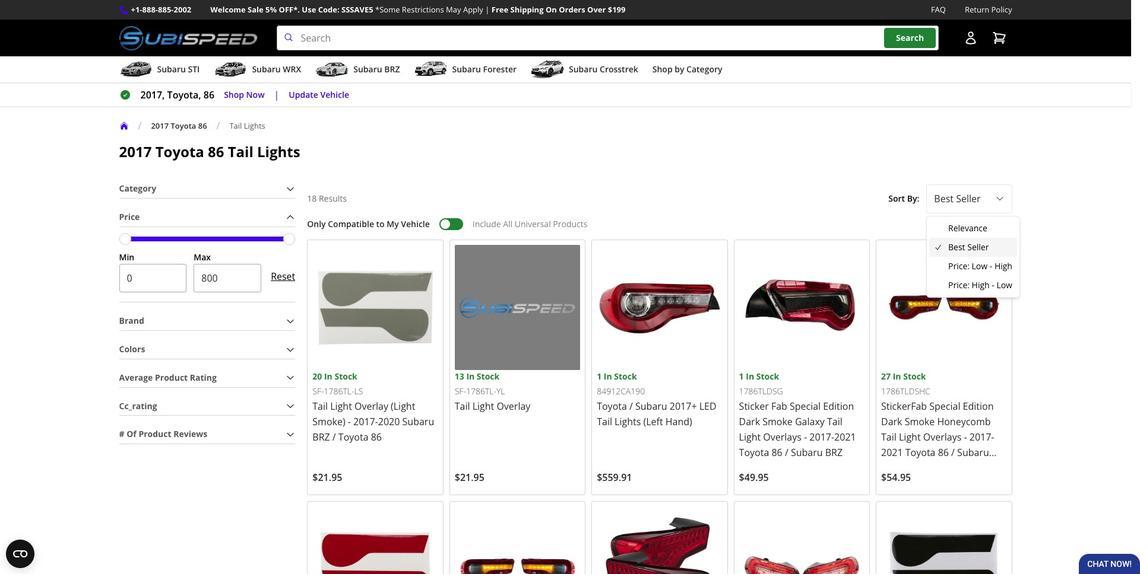 Task type: locate. For each thing, give the bounding box(es) containing it.
1 horizontal spatial /
[[217, 119, 220, 133]]

/ left 2017 toyota 86
[[138, 119, 142, 133]]

0 vertical spatial 2017
[[151, 120, 169, 131]]

sf- inside 20 in stock sf-1786tl-ls
[[313, 386, 324, 397]]

1 horizontal spatial sf-
[[455, 386, 466, 397]]

1786tl- inside 20 in stock sf-1786tl-ls
[[324, 386, 354, 397]]

faq
[[931, 4, 946, 15]]

86
[[198, 120, 207, 131], [208, 142, 224, 162]]

relevance
[[949, 223, 988, 234]]

2017 toyota 86 link
[[151, 120, 217, 131], [151, 120, 207, 131]]

stock inside 27 in stock 1786tldshc
[[904, 371, 926, 383]]

2 in from the left
[[466, 371, 475, 382]]

0 vertical spatial 86
[[198, 120, 207, 131]]

0 vertical spatial seller
[[956, 193, 981, 206]]

0 vertical spatial toyota
[[171, 120, 196, 131]]

sf- inside the 13 in stock sf-1786tl-yl
[[455, 386, 466, 397]]

1 sf- from the left
[[313, 386, 324, 397]]

seller inside select... button
[[956, 193, 981, 206]]

price: low - high
[[949, 261, 1013, 272]]

1 up 84912ca190
[[597, 371, 602, 382]]

tail lights link
[[230, 120, 275, 131]]

1 horizontal spatial 86
[[208, 142, 224, 162]]

stock up 1786tldsg
[[757, 371, 779, 382]]

1 vertical spatial best
[[949, 242, 966, 253]]

1786tldsg
[[739, 386, 783, 397]]

- down price: low - high
[[992, 280, 995, 291]]

$21.95 for 20 in stock sf-1786tl-ls
[[313, 472, 342, 485]]

in
[[324, 371, 333, 382], [466, 371, 475, 382], [604, 371, 612, 382], [746, 371, 754, 382], [893, 371, 901, 383]]

stock for 1 in stock 84912ca190
[[614, 371, 637, 382]]

- up 'price: high - low'
[[990, 261, 993, 272]]

1 horizontal spatial 1786tl-
[[466, 386, 497, 397]]

low down price: low - high
[[997, 280, 1013, 291]]

price: high - low
[[949, 280, 1013, 291]]

*some
[[375, 4, 400, 15]]

0 horizontal spatial low
[[972, 261, 988, 272]]

2 1 from the left
[[739, 371, 744, 382]]

1 vertical spatial 2017
[[119, 142, 152, 162]]

best seller
[[935, 193, 981, 206], [949, 242, 989, 253]]

toyota down 2017 toyota 86
[[155, 142, 204, 162]]

in up 84912ca190
[[604, 371, 612, 382]]

0 vertical spatial high
[[995, 261, 1013, 272]]

1 / from the left
[[138, 119, 142, 133]]

only
[[307, 218, 326, 230]]

compatible
[[328, 218, 374, 230]]

my
[[387, 218, 399, 230]]

lights
[[244, 120, 265, 131], [257, 142, 300, 162]]

/ up 2017 toyota 86 tail lights
[[217, 119, 220, 133]]

in inside 1 in stock 1786tldsg
[[746, 371, 754, 382]]

27 in stock 1786tldshc
[[881, 371, 931, 397]]

1 vertical spatial best seller
[[949, 242, 989, 253]]

0 horizontal spatial 1
[[597, 371, 602, 382]]

tail up 2017 toyota 86 tail lights
[[230, 120, 242, 131]]

toyota up 2017 toyota 86 tail lights
[[171, 120, 196, 131]]

stock up ls
[[335, 371, 357, 382]]

stock up 1786tldshc
[[904, 371, 926, 383]]

best
[[935, 193, 954, 206], [949, 242, 966, 253]]

0 vertical spatial lights
[[244, 120, 265, 131]]

2017 for 2017 toyota 86
[[151, 120, 169, 131]]

in up 1786tldsg
[[746, 371, 754, 382]]

in right 20
[[324, 371, 333, 382]]

over
[[587, 4, 606, 15]]

$559.91
[[597, 472, 632, 485]]

$21.95
[[313, 472, 342, 485], [455, 472, 485, 485]]

in for 20 in stock sf-1786tl-ls
[[324, 371, 333, 382]]

stock inside 20 in stock sf-1786tl-ls
[[335, 371, 357, 382]]

1 $21.95 from the left
[[313, 472, 342, 485]]

sf- for 13 in stock sf-1786tl-yl
[[455, 386, 466, 397]]

tail down tail lights
[[228, 142, 253, 162]]

high
[[995, 261, 1013, 272], [972, 280, 990, 291]]

price: down price: low - high
[[949, 280, 970, 291]]

price: for price: low - high
[[949, 261, 970, 272]]

stock for 13 in stock sf-1786tl-yl
[[477, 371, 500, 382]]

seller
[[956, 193, 981, 206], [968, 242, 989, 253]]

0 horizontal spatial 1786tl-
[[324, 386, 354, 397]]

1 horizontal spatial $21.95
[[455, 472, 485, 485]]

0 horizontal spatial sf-
[[313, 386, 324, 397]]

to
[[376, 218, 385, 230]]

1 price: from the top
[[949, 261, 970, 272]]

1786tl- for yl
[[466, 386, 497, 397]]

0 vertical spatial best
[[935, 193, 954, 206]]

only compatible to my vehicle
[[307, 218, 430, 230]]

stock up 84912ca190
[[614, 371, 637, 382]]

0 vertical spatial best seller
[[935, 193, 981, 206]]

ls
[[354, 386, 363, 397]]

1 vertical spatial seller
[[968, 242, 989, 253]]

$54.95
[[881, 472, 911, 485]]

low up 'price: high - low'
[[972, 261, 988, 272]]

in right 27
[[893, 371, 901, 383]]

tail lights
[[230, 120, 265, 131]]

1 up 1786tldsg
[[739, 371, 744, 382]]

seller up price: low - high
[[968, 242, 989, 253]]

stock for 27 in stock 1786tldshc
[[904, 371, 926, 383]]

in for 13 in stock sf-1786tl-yl
[[466, 371, 475, 382]]

1 horizontal spatial low
[[997, 280, 1013, 291]]

best inside option
[[949, 242, 966, 253]]

|
[[485, 4, 490, 15]]

welcome
[[210, 4, 246, 15]]

return policy link
[[965, 4, 1012, 16]]

sf- down 20
[[313, 386, 324, 397]]

+1-888-885-2002 link
[[131, 4, 191, 16]]

*some restrictions may apply | free shipping on orders over $199
[[375, 4, 626, 15]]

0 vertical spatial price:
[[949, 261, 970, 272]]

1 in stock 1786tldsg
[[739, 371, 783, 397]]

2 / from the left
[[217, 119, 220, 133]]

lights up 2017 toyota 86 tail lights
[[244, 120, 265, 131]]

by:
[[907, 193, 920, 204]]

1 stock from the left
[[335, 371, 357, 382]]

use
[[302, 4, 316, 15]]

0 horizontal spatial /
[[138, 119, 142, 133]]

1 vertical spatial -
[[992, 280, 995, 291]]

restrictions
[[402, 4, 444, 15]]

in right 13
[[466, 371, 475, 382]]

+1-
[[131, 4, 142, 15]]

tail
[[230, 120, 242, 131], [228, 142, 253, 162]]

- for high
[[990, 261, 993, 272]]

faq link
[[931, 4, 946, 16]]

in inside 1 in stock 84912ca190
[[604, 371, 612, 382]]

best seller up relevance
[[935, 193, 981, 206]]

1 vertical spatial 86
[[208, 142, 224, 162]]

sf-
[[313, 386, 324, 397], [455, 386, 466, 397]]

0 vertical spatial low
[[972, 261, 988, 272]]

1 1 from the left
[[597, 371, 602, 382]]

5 stock from the left
[[904, 371, 926, 383]]

price: down "best seller" option
[[949, 261, 970, 272]]

best right by:
[[935, 193, 954, 206]]

$49.95
[[739, 472, 769, 485]]

in inside the 13 in stock sf-1786tl-yl
[[466, 371, 475, 382]]

20
[[313, 371, 322, 382]]

best seller down relevance
[[949, 242, 989, 253]]

in inside 27 in stock 1786tldshc
[[893, 371, 901, 383]]

1 vertical spatial toyota
[[155, 142, 204, 162]]

4 stock from the left
[[757, 371, 779, 382]]

-
[[990, 261, 993, 272], [992, 280, 995, 291]]

in inside 20 in stock sf-1786tl-ls
[[324, 371, 333, 382]]

1 vertical spatial tail
[[228, 142, 253, 162]]

1 vertical spatial price:
[[949, 280, 970, 291]]

lights down the tail lights link
[[257, 142, 300, 162]]

1 inside 1 in stock 1786tldsg
[[739, 371, 744, 382]]

may
[[446, 4, 461, 15]]

best seller inside option
[[949, 242, 989, 253]]

0 horizontal spatial high
[[972, 280, 990, 291]]

3 in from the left
[[604, 371, 612, 382]]

2 price: from the top
[[949, 280, 970, 291]]

toyota
[[171, 120, 196, 131], [155, 142, 204, 162]]

stock up yl
[[477, 371, 500, 382]]

1 vertical spatial high
[[972, 280, 990, 291]]

2 stock from the left
[[477, 371, 500, 382]]

2017
[[151, 120, 169, 131], [119, 142, 152, 162]]

low
[[972, 261, 988, 272], [997, 280, 1013, 291]]

3 stock from the left
[[614, 371, 637, 382]]

0 horizontal spatial $21.95
[[313, 472, 342, 485]]

2017 up 2017 toyota 86 tail lights
[[151, 120, 169, 131]]

1 inside 1 in stock 84912ca190
[[597, 371, 602, 382]]

1 for $49.95
[[739, 371, 744, 382]]

stock inside 1 in stock 1786tldsg
[[757, 371, 779, 382]]

high down price: low - high
[[972, 280, 990, 291]]

$199
[[608, 4, 626, 15]]

1 horizontal spatial 1
[[739, 371, 744, 382]]

- for low
[[992, 280, 995, 291]]

sf- down 13
[[455, 386, 466, 397]]

stock inside 1 in stock 84912ca190
[[614, 371, 637, 382]]

2 1786tl- from the left
[[466, 386, 497, 397]]

seller inside "best seller" option
[[968, 242, 989, 253]]

return
[[965, 4, 990, 15]]

4 in from the left
[[746, 371, 754, 382]]

1786tl-
[[324, 386, 354, 397], [466, 386, 497, 397]]

Select... button
[[927, 185, 1012, 214]]

2 $21.95 from the left
[[455, 472, 485, 485]]

shipping
[[511, 4, 544, 15]]

86 for 2017 toyota 86
[[198, 120, 207, 131]]

stock inside the 13 in stock sf-1786tl-yl
[[477, 371, 500, 382]]

0 horizontal spatial 86
[[198, 120, 207, 131]]

5 in from the left
[[893, 371, 901, 383]]

seller up relevance
[[956, 193, 981, 206]]

2017 down 2017 toyota 86
[[119, 142, 152, 162]]

1
[[597, 371, 602, 382], [739, 371, 744, 382]]

/
[[138, 119, 142, 133], [217, 119, 220, 133]]

group
[[930, 219, 1017, 295]]

0 vertical spatial -
[[990, 261, 993, 272]]

2 sf- from the left
[[455, 386, 466, 397]]

1786tl- inside the 13 in stock sf-1786tl-yl
[[466, 386, 497, 397]]

best down relevance
[[949, 242, 966, 253]]

1 1786tl- from the left
[[324, 386, 354, 397]]

high up 'price: high - low'
[[995, 261, 1013, 272]]

stock
[[335, 371, 357, 382], [477, 371, 500, 382], [614, 371, 637, 382], [757, 371, 779, 382], [904, 371, 926, 383]]

sssave5
[[342, 4, 373, 15]]

1 for $559.91
[[597, 371, 602, 382]]

orders
[[559, 4, 585, 15]]

1 horizontal spatial high
[[995, 261, 1013, 272]]

price:
[[949, 261, 970, 272], [949, 280, 970, 291]]

1 in from the left
[[324, 371, 333, 382]]



Task type: vqa. For each thing, say whether or not it's contained in the screenshot.
Over
yes



Task type: describe. For each thing, give the bounding box(es) containing it.
1 in stock 84912ca190
[[597, 371, 645, 397]]

open widget image
[[6, 541, 34, 569]]

13
[[455, 371, 464, 382]]

free
[[492, 4, 509, 15]]

888-
[[142, 4, 158, 15]]

search input field
[[277, 26, 939, 51]]

return policy
[[965, 4, 1012, 15]]

86 for 2017 toyota 86 tail lights
[[208, 142, 224, 162]]

in for 27 in stock 1786tldshc
[[893, 371, 901, 383]]

sort
[[889, 193, 905, 204]]

stock for 1 in stock 1786tldsg
[[757, 371, 779, 382]]

5%
[[266, 4, 277, 15]]

20 in stock sf-1786tl-ls
[[313, 371, 363, 397]]

best seller option
[[930, 238, 1017, 257]]

2017 toyota 86
[[151, 120, 207, 131]]

stock for 20 in stock sf-1786tl-ls
[[335, 371, 357, 382]]

toyota for 2017 toyota 86 tail lights
[[155, 142, 204, 162]]

toyota for 2017 toyota 86
[[171, 120, 196, 131]]

in for 1 in stock 84912ca190
[[604, 371, 612, 382]]

sort by:
[[889, 193, 920, 204]]

group containing relevance
[[930, 219, 1017, 295]]

1786tldshc
[[881, 386, 931, 397]]

code:
[[318, 4, 340, 15]]

yl
[[496, 386, 505, 397]]

84912ca190
[[597, 386, 645, 397]]

885-
[[158, 4, 174, 15]]

sf- for 20 in stock sf-1786tl-ls
[[313, 386, 324, 397]]

2002
[[174, 4, 191, 15]]

13 in stock sf-1786tl-yl
[[455, 371, 505, 397]]

on
[[546, 4, 557, 15]]

best seller inside select... button
[[935, 193, 981, 206]]

welcome sale 5% off*. use code: sssave5
[[210, 4, 373, 15]]

results
[[319, 193, 347, 204]]

price: for price: high - low
[[949, 280, 970, 291]]

2017 toyota 86 tail lights
[[119, 142, 300, 162]]

policy
[[992, 4, 1012, 15]]

0 vertical spatial tail
[[230, 120, 242, 131]]

$21.95 for 13 in stock sf-1786tl-yl
[[455, 472, 485, 485]]

in for 1 in stock 1786tldsg
[[746, 371, 754, 382]]

27
[[881, 371, 891, 383]]

best inside select... button
[[935, 193, 954, 206]]

search button
[[884, 28, 936, 48]]

2017 for 2017 toyota 86 tail lights
[[119, 142, 152, 162]]

+1-888-885-2002
[[131, 4, 191, 15]]

off*.
[[279, 4, 300, 15]]

apply
[[463, 4, 483, 15]]

18 results
[[307, 193, 347, 204]]

18
[[307, 193, 317, 204]]

1786tl- for ls
[[324, 386, 354, 397]]

1 vertical spatial lights
[[257, 142, 300, 162]]

vehicle
[[401, 218, 430, 230]]

1 vertical spatial low
[[997, 280, 1013, 291]]

search
[[896, 32, 924, 44]]

sale
[[248, 4, 264, 15]]



